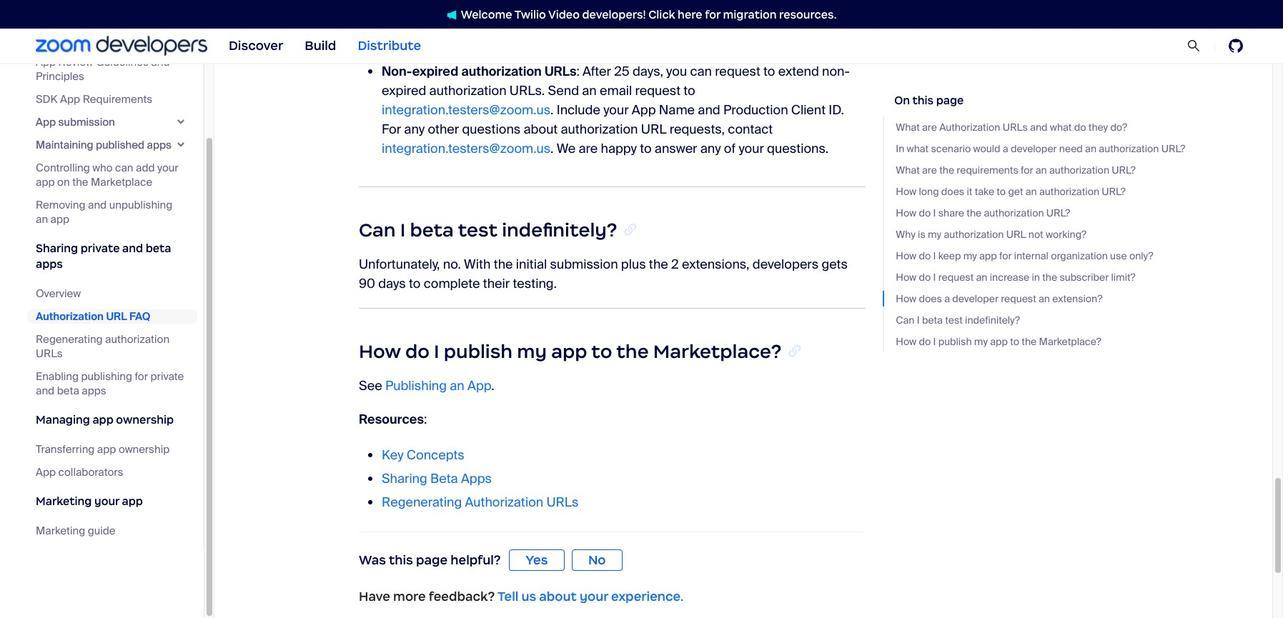 Task type: describe. For each thing, give the bounding box(es) containing it.
have
[[359, 590, 391, 605]]

an down in what scenario would a developer need an authorization url? link at the top right of page
[[1036, 164, 1048, 177]]

long
[[919, 185, 939, 198]]

apps inside "enabling publishing for private and beta apps"
[[82, 384, 106, 398]]

: after 25 days, you can request to extend non- expired authorization urls. send an email request to integration.testers@zoom.us . include your app name and production client id. for any other questions about authorization url requests, contact integration.testers@zoom.us . we are happy to answer any of your questions.
[[382, 63, 850, 157]]

for up 'increase'
[[1000, 250, 1012, 262]]

authorization inside key concepts sharing beta apps regenerating authorization urls
[[465, 494, 544, 511]]

beta
[[431, 470, 458, 487]]

do for how do i share the authorization url? link
[[919, 207, 931, 220]]

how for how long does it take to get an authorization url? link
[[896, 185, 917, 198]]

developers
[[753, 256, 819, 273]]

marketing guide
[[36, 524, 116, 539]]

1 vertical spatial does
[[919, 293, 943, 305]]

the inside the what are the requirements for an authorization url? link
[[940, 164, 955, 177]]

submission inside menu
[[58, 115, 115, 129]]

organization
[[1051, 250, 1108, 262]]

on
[[57, 175, 70, 190]]

their
[[483, 275, 510, 292]]

i inside how do i request an increase in the subscriber limit? link
[[934, 271, 936, 284]]

do for how do i keep my app for internal organization use only? link
[[919, 250, 931, 262]]

internal
[[1015, 250, 1049, 262]]

1 horizontal spatial test
[[946, 314, 963, 327]]

the inside how do i share the authorization url? link
[[967, 207, 982, 220]]

an inside removing and unpublishing an app
[[36, 212, 48, 227]]

an right publishing
[[450, 377, 465, 394]]

i inside how do i publish my app to the marketplace? link
[[934, 335, 936, 348]]

for
[[382, 121, 401, 138]]

other
[[428, 121, 459, 138]]

principles
[[36, 69, 84, 84]]

urls up in what scenario would a developer need an authorization url?
[[1003, 121, 1028, 134]]

concepts
[[407, 447, 465, 464]]

email
[[600, 82, 632, 99]]

initial
[[516, 256, 547, 273]]

feedback?
[[429, 590, 495, 605]]

video
[[549, 8, 580, 21]]

an up can i beta test indefinitely? link on the right bottom of page
[[1039, 293, 1051, 305]]

requirements
[[957, 164, 1019, 177]]

published
[[96, 138, 145, 152]]

plus
[[621, 256, 646, 273]]

managing
[[36, 413, 90, 427]]

this for on
[[913, 94, 934, 107]]

1 integration.testers@zoom.us link from the top
[[382, 101, 551, 119]]

send
[[548, 82, 579, 99]]

and inside removing and unpublishing an app
[[88, 198, 107, 212]]

0 horizontal spatial a
[[945, 293, 950, 305]]

managing app ownership
[[36, 413, 174, 427]]

apps
[[461, 470, 492, 487]]

unfortunately,
[[359, 256, 440, 273]]

do for how do i request an increase in the subscriber limit? link
[[919, 271, 931, 284]]

0 horizontal spatial publish
[[444, 340, 513, 363]]

1 vertical spatial indefinitely?
[[966, 314, 1021, 327]]

and inside sharing private and beta apps
[[122, 242, 143, 255]]

app right publishing
[[468, 377, 492, 394]]

an inside : after 25 days, you can request to extend non- expired authorization urls. send an email request to integration.testers@zoom.us . include your app name and production client id. for any other questions about authorization url requests, contact integration.testers@zoom.us . we are happy to answer any of your questions.
[[582, 82, 597, 99]]

questions.
[[767, 140, 829, 157]]

request down days,
[[635, 82, 681, 99]]

i inside how do i keep my app for internal organization use only? link
[[934, 250, 936, 262]]

2 vertical spatial .
[[492, 377, 495, 394]]

in
[[896, 142, 905, 155]]

authorization inside what are authorization urls and what do they do? link
[[940, 121, 1001, 134]]

what are the requirements for an authorization url?
[[896, 164, 1136, 177]]

url inside : after 25 days, you can request to extend non- expired authorization urls. send an email request to integration.testers@zoom.us . include your app name and production client id. for any other questions about authorization url requests, contact integration.testers@zoom.us . we are happy to answer any of your questions.
[[641, 121, 667, 138]]

authorization inside regenerating authorization urls
[[105, 333, 170, 347]]

subscriber
[[1060, 271, 1109, 284]]

request down the keep
[[939, 271, 974, 284]]

zoom developer logo image
[[36, 36, 207, 55]]

your down 'email'
[[604, 101, 629, 119]]

app review guidelines and principles
[[36, 55, 170, 84]]

marketing for marketing guide
[[36, 524, 85, 539]]

for up get
[[1021, 164, 1034, 177]]

authorization down how do i share the authorization url?
[[944, 228, 1004, 241]]

and inside the app review guidelines and principles
[[151, 55, 170, 69]]

regenerating inside key concepts sharing beta apps regenerating authorization urls
[[382, 494, 462, 511]]

1 horizontal spatial a
[[1003, 142, 1009, 155]]

non-
[[823, 63, 850, 80]]

key concepts sharing beta apps regenerating authorization urls
[[382, 447, 579, 511]]

happy
[[601, 140, 637, 157]]

overview
[[36, 287, 81, 301]]

the inside how do i publish my app to the marketplace? link
[[1022, 335, 1037, 348]]

get
[[1009, 185, 1024, 198]]

how for how do i keep my app for internal organization use only? link
[[896, 250, 917, 262]]

unpublishing
[[109, 198, 173, 212]]

take
[[975, 185, 995, 198]]

an up "how does a developer request an extension?"
[[977, 271, 988, 284]]

we
[[557, 140, 576, 157]]

1 vertical spatial about
[[539, 590, 577, 605]]

sdk app requirements
[[36, 92, 152, 107]]

was
[[359, 553, 386, 568]]

how do i publish my app to the marketplace? inside how do i publish my app to the marketplace? link
[[896, 335, 1102, 348]]

key concepts link
[[382, 447, 465, 464]]

beta up no.
[[410, 219, 454, 242]]

0 vertical spatial test
[[458, 219, 498, 242]]

regenerating authorization urls link
[[382, 494, 579, 511]]

1 integration.testers@zoom.us from the top
[[382, 101, 551, 119]]

resources.
[[780, 8, 837, 21]]

app inside controlling who can add your app on the marketplace
[[36, 175, 55, 190]]

increase
[[990, 271, 1030, 284]]

notification image
[[447, 10, 461, 20]]

twilio
[[515, 8, 546, 21]]

can i beta test indefinitely? link
[[896, 313, 1186, 328]]

urls inside key concepts sharing beta apps regenerating authorization urls
[[547, 494, 579, 511]]

urls up send
[[545, 63, 577, 80]]

maintaining
[[36, 138, 93, 152]]

0 horizontal spatial marketplace?
[[654, 340, 782, 363]]

enabling
[[36, 370, 79, 384]]

0 vertical spatial developer
[[1011, 142, 1057, 155]]

page for on
[[937, 94, 964, 107]]

i inside how do i share the authorization url? link
[[934, 207, 936, 220]]

testing.
[[513, 275, 557, 292]]

0 vertical spatial .
[[551, 101, 554, 119]]

my right the keep
[[964, 250, 977, 262]]

how do i keep my app for internal organization use only? link
[[896, 248, 1186, 264]]

authorization down get
[[984, 207, 1045, 220]]

unfortunately, no. with the initial submission plus the 2 extensions, developers gets 90 days to complete their testing.
[[359, 256, 848, 292]]

transferring
[[36, 443, 95, 457]]

beta inside sharing private and beta apps
[[146, 242, 171, 255]]

can inside : after 25 days, you can request to extend non- expired authorization urls. send an email request to integration.testers@zoom.us . include your app name and production client id. for any other questions about authorization url requests, contact integration.testers@zoom.us . we are happy to answer any of your questions.
[[690, 63, 712, 80]]

my down testing.
[[517, 340, 547, 363]]

click
[[649, 8, 676, 21]]

welcome
[[461, 8, 513, 21]]

0 horizontal spatial can i beta test indefinitely?
[[359, 219, 618, 242]]

yes
[[526, 553, 548, 568]]

what for what are the requirements for an authorization url?
[[896, 164, 920, 177]]

non-
[[382, 63, 412, 80]]

expired inside : after 25 days, you can request to extend non- expired authorization urls. send an email request to integration.testers@zoom.us . include your app name and production client id. for any other questions about authorization url requests, contact integration.testers@zoom.us . we are happy to answer any of your questions.
[[382, 82, 426, 99]]

key
[[382, 447, 404, 464]]

requirements
[[83, 92, 152, 107]]

add
[[136, 161, 155, 175]]

to inside unfortunately, no. with the initial submission plus the 2 extensions, developers gets 90 days to complete their testing.
[[409, 275, 421, 292]]

authorization up happy
[[561, 121, 638, 138]]

extensions,
[[682, 256, 750, 273]]

helpful?
[[451, 553, 501, 568]]

1 vertical spatial can
[[896, 314, 915, 327]]

: inside : after 25 days, you can request to extend non- expired authorization urls. send an email request to integration.testers@zoom.us . include your app name and production client id. for any other questions about authorization url requests, contact integration.testers@zoom.us . we are happy to answer any of your questions.
[[577, 63, 580, 80]]

this for was
[[389, 553, 413, 568]]

0 vertical spatial indefinitely?
[[502, 219, 618, 242]]

how for how do i publish my app to the marketplace? link
[[896, 335, 917, 348]]

maintaining published apps
[[36, 138, 172, 152]]

about inside : after 25 days, you can request to extend non- expired authorization urls. send an email request to integration.testers@zoom.us . include your app name and production client id. for any other questions about authorization url requests, contact integration.testers@zoom.us . we are happy to answer any of your questions.
[[524, 121, 558, 138]]

it
[[967, 185, 973, 198]]

welcome twilio video developers! click here for migration resources. link
[[432, 7, 851, 22]]

1 vertical spatial can i beta test indefinitely?
[[896, 314, 1021, 327]]

2 horizontal spatial apps
[[147, 138, 172, 152]]

app down sdk
[[36, 115, 56, 129]]

0 vertical spatial expired
[[412, 63, 459, 80]]

how long does it take to get an authorization url? link
[[896, 184, 1186, 200]]

1 horizontal spatial publish
[[939, 335, 972, 348]]

marketing your app
[[36, 495, 143, 508]]

more
[[393, 590, 426, 605]]

gets
[[822, 256, 848, 273]]

resources
[[359, 411, 424, 428]]

ownership for managing app ownership
[[116, 413, 174, 427]]

in what scenario would a developer need an authorization url?
[[896, 142, 1186, 155]]

25
[[614, 63, 630, 80]]



Task type: locate. For each thing, give the bounding box(es) containing it.
0 vertical spatial :
[[577, 63, 580, 80]]

welcome twilio video developers! click here for migration resources.
[[461, 8, 837, 21]]

integration.testers@zoom.us link
[[382, 101, 551, 119], [382, 140, 551, 157]]

how do i publish my app to the marketplace? link
[[896, 334, 1186, 350]]

with
[[464, 256, 491, 273]]

url up answer
[[641, 121, 667, 138]]

0 vertical spatial regenerating
[[36, 333, 103, 347]]

1 vertical spatial integration.testers@zoom.us link
[[382, 140, 551, 157]]

ownership down "enabling publishing for private and beta apps"
[[116, 413, 174, 427]]

removing
[[36, 198, 85, 212]]

are down on this page at the top right of the page
[[923, 121, 937, 134]]

this
[[913, 94, 934, 107], [389, 553, 413, 568]]

0 horizontal spatial this
[[389, 553, 413, 568]]

how do i request an increase in the subscriber limit?
[[896, 271, 1136, 284]]

your down the contact
[[739, 140, 764, 157]]

an right need at the right top of the page
[[1086, 142, 1097, 155]]

apps inside sharing private and beta apps
[[36, 257, 63, 271]]

of
[[724, 140, 736, 157]]

2 integration.testers@zoom.us link from the top
[[382, 140, 551, 157]]

1 vertical spatial this
[[389, 553, 413, 568]]

submission
[[58, 115, 115, 129], [550, 256, 618, 273]]

0 horizontal spatial indefinitely?
[[502, 219, 618, 242]]

what are the requirements for an authorization url? link
[[896, 162, 1186, 178]]

1 what from the top
[[896, 121, 920, 134]]

0 vertical spatial does
[[942, 185, 965, 198]]

0 horizontal spatial can
[[115, 161, 133, 175]]

for right publishing
[[135, 370, 148, 384]]

0 vertical spatial can
[[359, 219, 396, 242]]

1 marketing from the top
[[36, 495, 92, 508]]

ownership for transferring app ownership
[[119, 443, 170, 457]]

0 horizontal spatial test
[[458, 219, 498, 242]]

need
[[1060, 142, 1083, 155]]

0 horizontal spatial sharing
[[36, 242, 78, 255]]

0 horizontal spatial authorization
[[36, 310, 104, 324]]

publish up publishing an app link
[[444, 340, 513, 363]]

1 vertical spatial .
[[551, 140, 554, 157]]

1 horizontal spatial indefinitely?
[[966, 314, 1021, 327]]

sharing
[[36, 242, 78, 255], [382, 470, 428, 487]]

answer
[[655, 140, 698, 157]]

yes button
[[509, 550, 565, 572]]

include
[[557, 101, 601, 119]]

menu containing app review guidelines and principles
[[27, 0, 204, 547]]

publishing an app link
[[386, 377, 492, 394]]

1 horizontal spatial authorization
[[465, 494, 544, 511]]

app left 'name'
[[632, 101, 656, 119]]

my down "how does a developer request an extension?"
[[975, 335, 988, 348]]

your inside controlling who can add your app on the marketplace
[[157, 161, 179, 175]]

1 horizontal spatial can
[[690, 63, 712, 80]]

1 vertical spatial integration.testers@zoom.us
[[382, 140, 551, 157]]

an right get
[[1026, 185, 1038, 198]]

urls up enabling
[[36, 347, 63, 361]]

and up in what scenario would a developer need an authorization url?
[[1031, 121, 1048, 134]]

the inside how do i request an increase in the subscriber limit? link
[[1043, 271, 1058, 284]]

0 vertical spatial about
[[524, 121, 558, 138]]

sharing down key
[[382, 470, 428, 487]]

search image
[[1188, 39, 1201, 52]]

page up more
[[416, 553, 448, 568]]

extension?
[[1053, 293, 1103, 305]]

0 vertical spatial what
[[1050, 121, 1072, 134]]

1 horizontal spatial apps
[[82, 384, 106, 398]]

ownership
[[116, 413, 174, 427], [119, 443, 170, 457]]

request down how do i request an increase in the subscriber limit?
[[1001, 293, 1037, 305]]

tell
[[498, 590, 519, 605]]

1 horizontal spatial any
[[701, 140, 721, 157]]

0 vertical spatial integration.testers@zoom.us link
[[382, 101, 551, 119]]

and down controlling who can add your app on the marketplace
[[88, 198, 107, 212]]

ownership down managing app ownership
[[119, 443, 170, 457]]

0 vertical spatial page
[[937, 94, 964, 107]]

page for was
[[416, 553, 448, 568]]

what
[[1050, 121, 1072, 134], [907, 142, 929, 155]]

1 vertical spatial page
[[416, 553, 448, 568]]

urls
[[545, 63, 577, 80], [1003, 121, 1028, 134], [36, 347, 63, 361], [547, 494, 579, 511]]

1 vertical spatial test
[[946, 314, 963, 327]]

can i beta test indefinitely?
[[359, 219, 618, 242], [896, 314, 1021, 327]]

0 vertical spatial apps
[[147, 138, 172, 152]]

why
[[896, 228, 916, 241]]

why is my authorization url not working? link
[[896, 227, 1186, 242]]

authorization inside menu
[[36, 310, 104, 324]]

sharing down removing
[[36, 242, 78, 255]]

1 vertical spatial what
[[896, 164, 920, 177]]

in
[[1032, 271, 1040, 284]]

and inside : after 25 days, you can request to extend non- expired authorization urls. send an email request to integration.testers@zoom.us . include your app name and production client id. for any other questions about authorization url requests, contact integration.testers@zoom.us . we are happy to answer any of your questions.
[[698, 101, 721, 119]]

0 horizontal spatial regenerating
[[36, 333, 103, 347]]

do?
[[1111, 121, 1128, 134]]

in what scenario would a developer need an authorization url? link
[[896, 141, 1186, 157]]

for right here
[[705, 8, 721, 21]]

about up we
[[524, 121, 558, 138]]

0 horizontal spatial private
[[81, 242, 120, 255]]

keep
[[939, 250, 961, 262]]

and
[[151, 55, 170, 69], [698, 101, 721, 119], [1031, 121, 1048, 134], [88, 198, 107, 212], [122, 242, 143, 255], [36, 384, 54, 398]]

about
[[524, 121, 558, 138], [539, 590, 577, 605]]

publishing
[[81, 370, 132, 384]]

1 horizontal spatial private
[[151, 370, 184, 384]]

search image
[[1188, 39, 1201, 52]]

developer down 'increase'
[[953, 293, 999, 305]]

what for what are authorization urls and what do they do?
[[896, 121, 920, 134]]

2 horizontal spatial url
[[1007, 228, 1027, 241]]

0 horizontal spatial any
[[404, 121, 425, 138]]

what up in
[[896, 121, 920, 134]]

1 vertical spatial a
[[945, 293, 950, 305]]

indefinitely? down "how does a developer request an extension?"
[[966, 314, 1021, 327]]

2 vertical spatial are
[[923, 164, 937, 177]]

0 vertical spatial what
[[896, 121, 920, 134]]

submission inside unfortunately, no. with the initial submission plus the 2 extensions, developers gets 90 days to complete their testing.
[[550, 256, 618, 273]]

1 horizontal spatial can
[[896, 314, 915, 327]]

faq
[[129, 310, 151, 324]]

beta down unpublishing
[[146, 242, 171, 255]]

what down in
[[896, 164, 920, 177]]

authorization down faq
[[105, 333, 170, 347]]

this right the on
[[913, 94, 934, 107]]

for inside "enabling publishing for private and beta apps"
[[135, 370, 148, 384]]

a right would
[[1003, 142, 1009, 155]]

1 vertical spatial apps
[[36, 257, 63, 271]]

integration.testers@zoom.us
[[382, 101, 551, 119], [382, 140, 551, 157]]

notification image
[[447, 10, 457, 20]]

expired
[[412, 63, 459, 80], [382, 82, 426, 99]]

2 vertical spatial url
[[106, 310, 127, 324]]

are for what are the requirements for an authorization url?
[[923, 164, 937, 177]]

: down "see publishing an app ."
[[424, 411, 427, 428]]

what right in
[[907, 142, 929, 155]]

contact
[[728, 121, 773, 138]]

: left after
[[577, 63, 580, 80]]

authorization down do?
[[1099, 142, 1160, 155]]

2 vertical spatial authorization
[[465, 494, 544, 511]]

2 horizontal spatial authorization
[[940, 121, 1001, 134]]

1 horizontal spatial this
[[913, 94, 934, 107]]

what inside what are authorization urls and what do they do? link
[[896, 121, 920, 134]]

urls up yes
[[547, 494, 579, 511]]

expired up 'other'
[[412, 63, 459, 80]]

my right is
[[928, 228, 942, 241]]

0 vertical spatial this
[[913, 94, 934, 107]]

no.
[[443, 256, 461, 273]]

app up 'app submission'
[[60, 92, 80, 107]]

share
[[939, 207, 965, 220]]

complete
[[424, 275, 480, 292]]

removing and unpublishing an app
[[36, 198, 173, 227]]

can right the you
[[690, 63, 712, 80]]

0 vertical spatial sharing
[[36, 242, 78, 255]]

1 vertical spatial regenerating
[[382, 494, 462, 511]]

i inside can i beta test indefinitely? link
[[917, 314, 920, 327]]

0 horizontal spatial submission
[[58, 115, 115, 129]]

urls.
[[510, 82, 545, 99]]

authorization down non-expired authorization urls
[[430, 82, 507, 99]]

url inside menu
[[106, 310, 127, 324]]

authorization down the what are the requirements for an authorization url? link
[[1040, 185, 1100, 198]]

does down the keep
[[919, 293, 943, 305]]

beta up managing
[[57, 384, 79, 398]]

authorization down apps on the bottom left of the page
[[465, 494, 544, 511]]

how for how does a developer request an extension? link
[[896, 293, 917, 305]]

how does a developer request an extension? link
[[896, 291, 1186, 307]]

0 vertical spatial can
[[690, 63, 712, 80]]

sdk
[[36, 92, 58, 107]]

1 horizontal spatial url
[[641, 121, 667, 138]]

private inside "enabling publishing for private and beta apps"
[[151, 370, 184, 384]]

how do i request an increase in the subscriber limit? link
[[896, 270, 1186, 285]]

apps up managing app ownership
[[82, 384, 106, 398]]

1 vertical spatial authorization
[[36, 310, 104, 324]]

1 vertical spatial ownership
[[119, 443, 170, 457]]

an down after
[[582, 82, 597, 99]]

0 horizontal spatial how do i publish my app to the marketplace?
[[359, 340, 782, 363]]

test up with
[[458, 219, 498, 242]]

integration.testers@zoom.us down 'other'
[[382, 140, 551, 157]]

app down "transferring"
[[36, 466, 56, 480]]

requests,
[[670, 121, 725, 138]]

1 vertical spatial can
[[115, 161, 133, 175]]

how for how do i share the authorization url? link
[[896, 207, 917, 220]]

publish down "how does a developer request an extension?"
[[939, 335, 972, 348]]

.
[[551, 101, 554, 119], [551, 140, 554, 157], [492, 377, 495, 394]]

can left "add"
[[115, 161, 133, 175]]

any left the of
[[701, 140, 721, 157]]

1 vertical spatial any
[[701, 140, 721, 157]]

how long does it take to get an authorization url?
[[896, 185, 1126, 198]]

and up requests, in the right of the page
[[698, 101, 721, 119]]

are up long
[[923, 164, 937, 177]]

2 integration.testers@zoom.us from the top
[[382, 140, 551, 157]]

0 horizontal spatial developer
[[953, 293, 999, 305]]

apps up "add"
[[147, 138, 172, 152]]

regenerating authorization urls
[[36, 333, 170, 361]]

authorization up urls.
[[462, 63, 542, 80]]

request up production
[[715, 63, 761, 80]]

integration.testers@zoom.us up 'other'
[[382, 101, 551, 119]]

authorization up would
[[940, 121, 1001, 134]]

regenerating inside regenerating authorization urls
[[36, 333, 103, 347]]

0 vertical spatial url
[[641, 121, 667, 138]]

a down the keep
[[945, 293, 950, 305]]

integration.testers@zoom.us link up 'other'
[[382, 101, 551, 119]]

app inside the app review guidelines and principles
[[36, 55, 56, 69]]

private down removing and unpublishing an app
[[81, 242, 120, 255]]

us
[[522, 590, 537, 605]]

can i beta test indefinitely? down "how does a developer request an extension?"
[[896, 314, 1021, 327]]

1 horizontal spatial :
[[577, 63, 580, 80]]

1 vertical spatial are
[[579, 140, 598, 157]]

github image
[[1229, 39, 1244, 53], [1229, 39, 1244, 53]]

how for how do i request an increase in the subscriber limit? link
[[896, 271, 917, 284]]

submission down sdk app requirements
[[58, 115, 115, 129]]

menu
[[27, 0, 204, 547]]

indefinitely? up initial
[[502, 219, 618, 242]]

regenerating down authorization url faq
[[36, 333, 103, 347]]

about right us
[[539, 590, 577, 605]]

sharing private and beta apps
[[36, 242, 171, 271]]

regenerating down sharing beta apps link
[[382, 494, 462, 511]]

beta inside can i beta test indefinitely? link
[[923, 314, 943, 327]]

url?
[[1162, 142, 1186, 155], [1112, 164, 1136, 177], [1102, 185, 1126, 198], [1047, 207, 1071, 220]]

0 horizontal spatial url
[[106, 310, 127, 324]]

are right we
[[579, 140, 598, 157]]

what up need at the right top of the page
[[1050, 121, 1072, 134]]

the
[[940, 164, 955, 177], [72, 175, 88, 190], [967, 207, 982, 220], [494, 256, 513, 273], [649, 256, 669, 273], [1043, 271, 1058, 284], [1022, 335, 1037, 348], [617, 340, 649, 363]]

1 vertical spatial expired
[[382, 82, 426, 99]]

private right publishing
[[151, 370, 184, 384]]

0 vertical spatial submission
[[58, 115, 115, 129]]

1 vertical spatial sharing
[[382, 470, 428, 487]]

your right "add"
[[157, 161, 179, 175]]

0 vertical spatial any
[[404, 121, 425, 138]]

see
[[359, 377, 383, 394]]

id.
[[829, 101, 845, 119]]

1 horizontal spatial page
[[937, 94, 964, 107]]

authorization down overview
[[36, 310, 104, 324]]

0 horizontal spatial :
[[424, 411, 427, 428]]

sharing inside key concepts sharing beta apps regenerating authorization urls
[[382, 470, 428, 487]]

any right for
[[404, 121, 425, 138]]

to
[[764, 63, 776, 80], [684, 82, 696, 99], [640, 140, 652, 157], [997, 185, 1006, 198], [409, 275, 421, 292], [1011, 335, 1020, 348], [592, 340, 613, 363]]

0 vertical spatial are
[[923, 121, 937, 134]]

2 marketing from the top
[[36, 524, 85, 539]]

collaborators
[[58, 466, 123, 480]]

marketing left guide
[[36, 524, 85, 539]]

integration.testers@zoom.us link down 'other'
[[382, 140, 551, 157]]

what
[[896, 121, 920, 134], [896, 164, 920, 177]]

your up guide
[[94, 495, 119, 508]]

0 horizontal spatial can
[[359, 219, 396, 242]]

submission left plus
[[550, 256, 618, 273]]

beta down the keep
[[923, 314, 943, 327]]

1 vertical spatial private
[[151, 370, 184, 384]]

client
[[792, 101, 826, 119]]

are inside : after 25 days, you can request to extend non- expired authorization urls. send an email request to integration.testers@zoom.us . include your app name and production client id. for any other questions about authorization url requests, contact integration.testers@zoom.us . we are happy to answer any of your questions.
[[579, 140, 598, 157]]

can inside controlling who can add your app on the marketplace
[[115, 161, 133, 175]]

1 vertical spatial submission
[[550, 256, 618, 273]]

expired down non-
[[382, 82, 426, 99]]

1 horizontal spatial what
[[1050, 121, 1072, 134]]

1 vertical spatial what
[[907, 142, 929, 155]]

1 horizontal spatial regenerating
[[382, 494, 462, 511]]

production
[[724, 101, 789, 119]]

1 vertical spatial url
[[1007, 228, 1027, 241]]

on
[[895, 94, 910, 107]]

beta inside "enabling publishing for private and beta apps"
[[57, 384, 79, 398]]

1 horizontal spatial marketplace?
[[1040, 335, 1102, 348]]

experience.
[[612, 590, 684, 605]]

urls inside regenerating authorization urls
[[36, 347, 63, 361]]

private inside sharing private and beta apps
[[81, 242, 120, 255]]

0 vertical spatial integration.testers@zoom.us
[[382, 101, 551, 119]]

0 vertical spatial marketing
[[36, 495, 92, 508]]

an down controlling on the left
[[36, 212, 48, 227]]

after
[[583, 63, 611, 80]]

sharing inside sharing private and beta apps
[[36, 242, 78, 255]]

app
[[36, 175, 55, 190], [50, 212, 69, 227], [980, 250, 998, 262], [991, 335, 1008, 348], [552, 340, 588, 363], [93, 413, 114, 427], [97, 443, 116, 457], [122, 495, 143, 508]]

url left faq
[[106, 310, 127, 324]]

0 vertical spatial authorization
[[940, 121, 1001, 134]]

the inside controlling who can add your app on the marketplace
[[72, 175, 88, 190]]

any
[[404, 121, 425, 138], [701, 140, 721, 157]]

why is my authorization url not working?
[[896, 228, 1087, 241]]

1 vertical spatial developer
[[953, 293, 999, 305]]

0 vertical spatial can i beta test indefinitely?
[[359, 219, 618, 242]]

marketing up marketing guide
[[36, 495, 92, 508]]

here
[[678, 8, 703, 21]]

how do i share the authorization url? link
[[896, 205, 1186, 221]]

app collaborators
[[36, 466, 123, 480]]

does
[[942, 185, 965, 198], [919, 293, 943, 305]]

app inside : after 25 days, you can request to extend non- expired authorization urls. send an email request to integration.testers@zoom.us . include your app name and production client id. for any other questions about authorization url requests, contact integration.testers@zoom.us . we are happy to answer any of your questions.
[[632, 101, 656, 119]]

authorization down need at the right top of the page
[[1050, 164, 1110, 177]]

are for what are authorization urls and what do they do?
[[923, 121, 937, 134]]

your down no button
[[580, 590, 609, 605]]

only?
[[1130, 250, 1154, 262]]

2 what from the top
[[896, 164, 920, 177]]

1 horizontal spatial can i beta test indefinitely?
[[896, 314, 1021, 327]]

0 horizontal spatial apps
[[36, 257, 63, 271]]

1 vertical spatial marketing
[[36, 524, 85, 539]]

controlling
[[36, 161, 90, 175]]

app inside removing and unpublishing an app
[[50, 212, 69, 227]]

and inside "enabling publishing for private and beta apps"
[[36, 384, 54, 398]]

0 horizontal spatial what
[[907, 142, 929, 155]]

marketing for marketing your app
[[36, 495, 92, 508]]

controlling who can add your app on the marketplace
[[36, 161, 179, 190]]

do for how do i publish my app to the marketplace? link
[[919, 335, 931, 348]]

name
[[659, 101, 695, 119]]

use
[[1111, 250, 1128, 262]]

app left review
[[36, 55, 56, 69]]

guide
[[88, 524, 116, 539]]

test down "how does a developer request an extension?"
[[946, 314, 963, 327]]

2 vertical spatial apps
[[82, 384, 106, 398]]

0 vertical spatial private
[[81, 242, 120, 255]]



Task type: vqa. For each thing, say whether or not it's contained in the screenshot.
the in
yes



